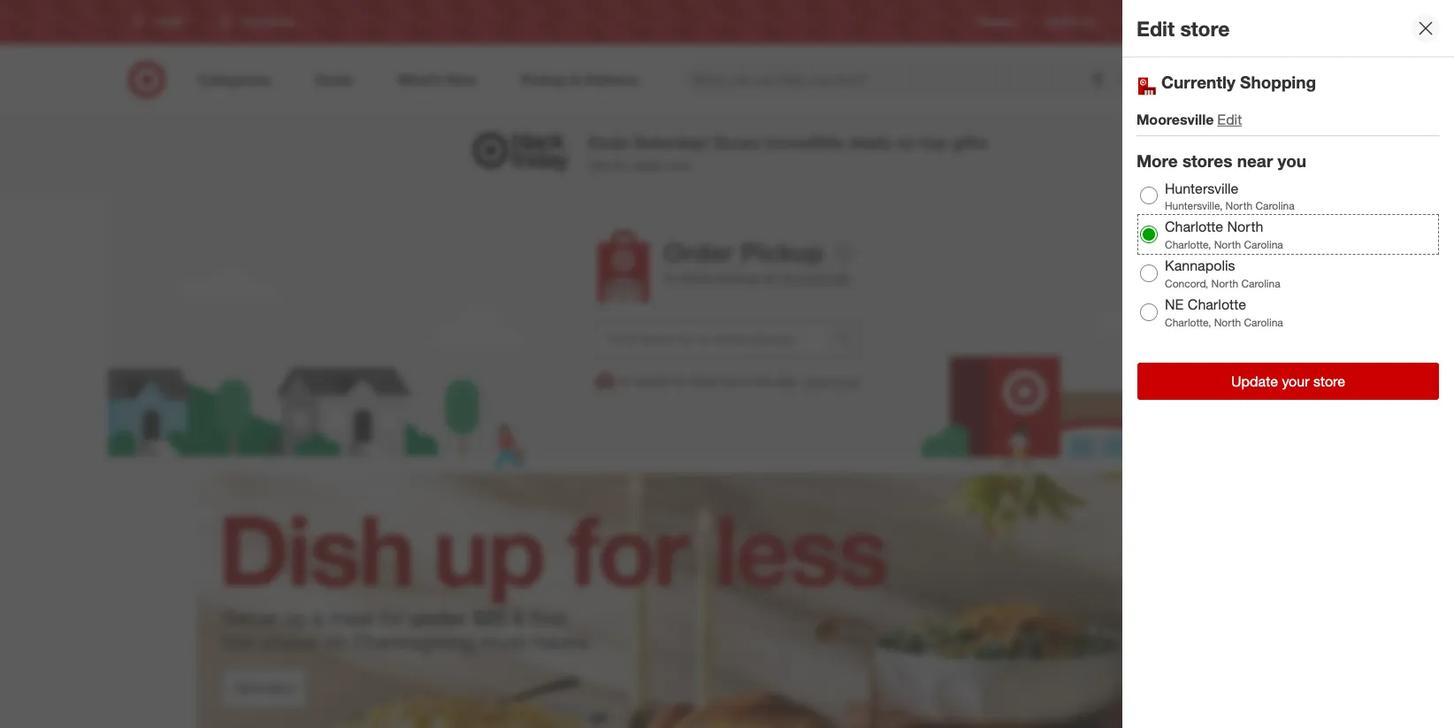 Task type: vqa. For each thing, say whether or not it's contained in the screenshot.
Hollywood
no



Task type: describe. For each thing, give the bounding box(es) containing it.
drive
[[689, 373, 718, 388]]

prices
[[260, 629, 317, 654]]

mooresville edit
[[1137, 110, 1242, 128]]

huntersville
[[1165, 179, 1239, 197]]

in
[[741, 373, 750, 388]]

weekly ad
[[1045, 15, 1095, 29]]

What can we help you find? suggestions appear below search field
[[682, 60, 1123, 99]]

serve
[[223, 605, 277, 631]]

charlotte inside 'ne charlotte charlotte, north carolina'
[[1188, 296, 1246, 314]]

store for in-
[[681, 269, 713, 287]]

north down huntersville huntersville, north carolina
[[1227, 218, 1264, 236]]

the inside ends saturday! score incredible deals on top gifts get the deals now.
[[612, 158, 629, 173]]

ne
[[1165, 296, 1184, 314]]

north inside huntersville huntersville, north carolina
[[1226, 199, 1253, 213]]

score
[[714, 132, 761, 153]]

search button
[[1110, 60, 1153, 103]]

kannapolis concord, north carolina
[[1165, 257, 1281, 290]]

up
[[283, 605, 306, 631]]

gifts
[[952, 132, 987, 153]]

ad
[[1082, 15, 1095, 29]]

currently shopping
[[1162, 72, 1316, 92]]

update
[[1231, 373, 1278, 391]]

pickup
[[741, 236, 824, 268]]

a
[[312, 605, 323, 631]]

weekly
[[1045, 15, 1079, 29]]

haves.
[[534, 629, 593, 654]]

$25
[[473, 605, 506, 631]]

redcard
[[1124, 15, 1166, 29]]

incredible
[[765, 132, 844, 153]]

update your store button
[[1137, 362, 1440, 401]]

registry link
[[978, 15, 1017, 30]]

low
[[223, 629, 255, 654]]

carolina inside 'ne charlotte charlotte, north carolina'
[[1244, 316, 1283, 329]]

north inside kannapolis concord, north carolina
[[1212, 277, 1239, 290]]

target
[[1194, 15, 1223, 29]]

store for edit
[[1180, 16, 1230, 40]]

concord,
[[1165, 277, 1209, 290]]

near
[[1237, 150, 1273, 171]]

order pickup
[[664, 236, 824, 268]]

weekly ad link
[[1045, 15, 1095, 30]]

under
[[410, 605, 467, 631]]

ne charlotte charlotte, north carolina
[[1165, 296, 1283, 329]]

up
[[721, 373, 737, 388]]

must-
[[480, 629, 534, 654]]

more
[[1137, 150, 1178, 171]]

0 vertical spatial deals
[[849, 132, 891, 153]]

search
[[1110, 72, 1153, 90]]

1 vertical spatial edit
[[1218, 110, 1242, 128]]

grocery button
[[223, 669, 306, 707]]

or switch to drive up in the app. learn how
[[619, 373, 860, 388]]

on inside & find low prices on thanksgiving must-haves.
[[323, 629, 347, 654]]

more stores near you
[[1137, 150, 1307, 171]]

target circle
[[1194, 15, 1254, 29]]

top
[[921, 132, 947, 153]]

update your store
[[1231, 373, 1346, 391]]

edit button
[[1218, 109, 1242, 130]]

app.
[[775, 373, 799, 388]]



Task type: locate. For each thing, give the bounding box(es) containing it.
on right prices
[[323, 629, 347, 654]]

the right get
[[612, 158, 629, 173]]

thanksgiving
[[352, 629, 474, 654]]

2 charlotte, from the top
[[1165, 316, 1211, 329]]

on inside ends saturday! score incredible deals on top gifts get the deals now.
[[896, 132, 916, 153]]

at
[[763, 269, 775, 287]]

0 horizontal spatial edit
[[1137, 16, 1175, 40]]

meal
[[329, 605, 374, 631]]

north inside 'ne charlotte charlotte, north carolina'
[[1214, 316, 1241, 329]]

charlotte, for ne
[[1165, 316, 1211, 329]]

1 vertical spatial deals
[[633, 158, 663, 173]]

carolina inside charlotte north charlotte, north carolina
[[1244, 238, 1283, 252]]

deals
[[849, 132, 891, 153], [633, 158, 663, 173]]

2 horizontal spatial store
[[1314, 373, 1346, 391]]

0 horizontal spatial deals
[[633, 158, 663, 173]]

0 horizontal spatial store
[[681, 269, 713, 287]]

carolina up 'ne charlotte charlotte, north carolina'
[[1242, 277, 1281, 290]]

store
[[1180, 16, 1230, 40], [681, 269, 713, 287], [1314, 373, 1346, 391]]

mooresville
[[1137, 110, 1214, 128], [779, 269, 851, 287]]

2 vertical spatial store
[[1314, 373, 1346, 391]]

carolina down you
[[1256, 199, 1295, 213]]

or
[[619, 373, 632, 388]]

north up 'ne charlotte charlotte, north carolina'
[[1212, 277, 1239, 290]]

grocery
[[234, 678, 295, 697]]

0 horizontal spatial the
[[612, 158, 629, 173]]

on left top
[[896, 132, 916, 153]]

north down kannapolis concord, north carolina at the right top
[[1214, 316, 1241, 329]]

you
[[1278, 150, 1307, 171]]

the
[[612, 158, 629, 173], [754, 373, 771, 388]]

learn
[[802, 373, 834, 388]]

north
[[1226, 199, 1253, 213], [1227, 218, 1264, 236], [1214, 238, 1241, 252], [1212, 277, 1239, 290], [1214, 316, 1241, 329]]

charlotte inside charlotte north charlotte, north carolina
[[1165, 218, 1224, 236]]

0 horizontal spatial mooresville
[[779, 269, 851, 287]]

mooresville down currently
[[1137, 110, 1214, 128]]

huntersville,
[[1165, 199, 1223, 213]]

ends
[[588, 132, 628, 153]]

1 vertical spatial charlotte
[[1188, 296, 1246, 314]]

1 horizontal spatial on
[[896, 132, 916, 153]]

to
[[675, 373, 686, 388]]

edit left target
[[1137, 16, 1175, 40]]

charlotte north charlotte, north carolina
[[1165, 218, 1283, 252]]

charlotte, inside charlotte north charlotte, north carolina
[[1165, 238, 1211, 252]]

charlotte down kannapolis concord, north carolina at the right top
[[1188, 296, 1246, 314]]

1 vertical spatial mooresville
[[779, 269, 851, 287]]

carolina inside kannapolis concord, north carolina
[[1242, 277, 1281, 290]]

pickup
[[717, 269, 759, 287]]

carolina
[[1256, 199, 1295, 213], [1244, 238, 1283, 252], [1242, 277, 1281, 290], [1244, 316, 1283, 329]]

huntersville huntersville, north carolina
[[1165, 179, 1295, 213]]

& find low prices on thanksgiving must-haves.
[[223, 605, 593, 654]]

serve up a meal for under $25
[[223, 605, 506, 631]]

dish up for less image
[[196, 473, 1258, 728]]

0 vertical spatial mooresville
[[1137, 110, 1214, 128]]

get
[[588, 158, 608, 173]]

carolina up update
[[1244, 316, 1283, 329]]

charlotte, inside 'ne charlotte charlotte, north carolina'
[[1165, 316, 1211, 329]]

carolina inside huntersville huntersville, north carolina
[[1256, 199, 1295, 213]]

stores
[[1183, 150, 1233, 171]]

None radio
[[1140, 187, 1158, 205]]

1 charlotte, from the top
[[1165, 238, 1211, 252]]

charlotte
[[1165, 218, 1224, 236], [1188, 296, 1246, 314]]

edit store
[[1137, 16, 1230, 40]]

0 horizontal spatial on
[[323, 629, 347, 654]]

currently
[[1162, 72, 1236, 92]]

charlotte,
[[1165, 238, 1211, 252], [1165, 316, 1211, 329]]

1 vertical spatial on
[[323, 629, 347, 654]]

circle
[[1226, 15, 1254, 29]]

none radio inside edit store dialog
[[1140, 187, 1158, 205]]

edit store dialog
[[1123, 0, 1454, 728]]

redcard link
[[1124, 15, 1166, 30]]

deals left top
[[849, 132, 891, 153]]

1 horizontal spatial edit
[[1218, 110, 1242, 128]]

learn how button
[[802, 372, 860, 390]]

0 vertical spatial charlotte
[[1165, 218, 1224, 236]]

mooresville down the pickup
[[779, 269, 851, 287]]

north up charlotte north charlotte, north carolina
[[1226, 199, 1253, 213]]

kannapolis
[[1165, 257, 1235, 275]]

the right in
[[754, 373, 771, 388]]

mooresville inside edit store dialog
[[1137, 110, 1214, 128]]

charlotte down huntersville,
[[1165, 218, 1224, 236]]

charlotte, down 'ne'
[[1165, 316, 1211, 329]]

Find items for in-store pickup search field
[[594, 322, 825, 356]]

1 vertical spatial the
[[754, 373, 771, 388]]

None radio
[[1140, 226, 1158, 244], [1140, 265, 1158, 283], [1140, 304, 1158, 322], [1140, 226, 1158, 244], [1140, 265, 1158, 283], [1140, 304, 1158, 322]]

on
[[896, 132, 916, 153], [323, 629, 347, 654]]

order
[[664, 236, 734, 268]]

your
[[1282, 373, 1310, 391]]

edit
[[1137, 16, 1175, 40], [1218, 110, 1242, 128]]

ends saturday! score incredible deals on top gifts get the deals now.
[[588, 132, 987, 173]]

registry
[[978, 15, 1017, 29]]

carolina up kannapolis concord, north carolina at the right top
[[1244, 238, 1283, 252]]

in-
[[664, 269, 681, 287]]

1 vertical spatial charlotte,
[[1165, 316, 1211, 329]]

1 horizontal spatial the
[[754, 373, 771, 388]]

shopping
[[1240, 72, 1316, 92]]

1 horizontal spatial store
[[1180, 16, 1230, 40]]

1 vertical spatial store
[[681, 269, 713, 287]]

0 vertical spatial the
[[612, 158, 629, 173]]

find
[[531, 605, 565, 631]]

in-store pickup at mooresville
[[664, 269, 851, 287]]

0 vertical spatial store
[[1180, 16, 1230, 40]]

now.
[[666, 158, 691, 173]]

store inside "button"
[[1314, 373, 1346, 391]]

deals left now.
[[633, 158, 663, 173]]

switch
[[636, 373, 671, 388]]

0 vertical spatial edit
[[1137, 16, 1175, 40]]

how
[[837, 373, 860, 388]]

charlotte, for charlotte
[[1165, 238, 1211, 252]]

0 vertical spatial charlotte,
[[1165, 238, 1211, 252]]

1 horizontal spatial deals
[[849, 132, 891, 153]]

edit down currently shopping
[[1218, 110, 1242, 128]]

saturday!
[[633, 132, 709, 153]]

0 vertical spatial on
[[896, 132, 916, 153]]

&
[[512, 605, 525, 631]]

for
[[380, 605, 404, 631]]

1 horizontal spatial mooresville
[[1137, 110, 1214, 128]]

target circle link
[[1194, 15, 1254, 30]]

charlotte, up kannapolis
[[1165, 238, 1211, 252]]

north up kannapolis concord, north carolina at the right top
[[1214, 238, 1241, 252]]



